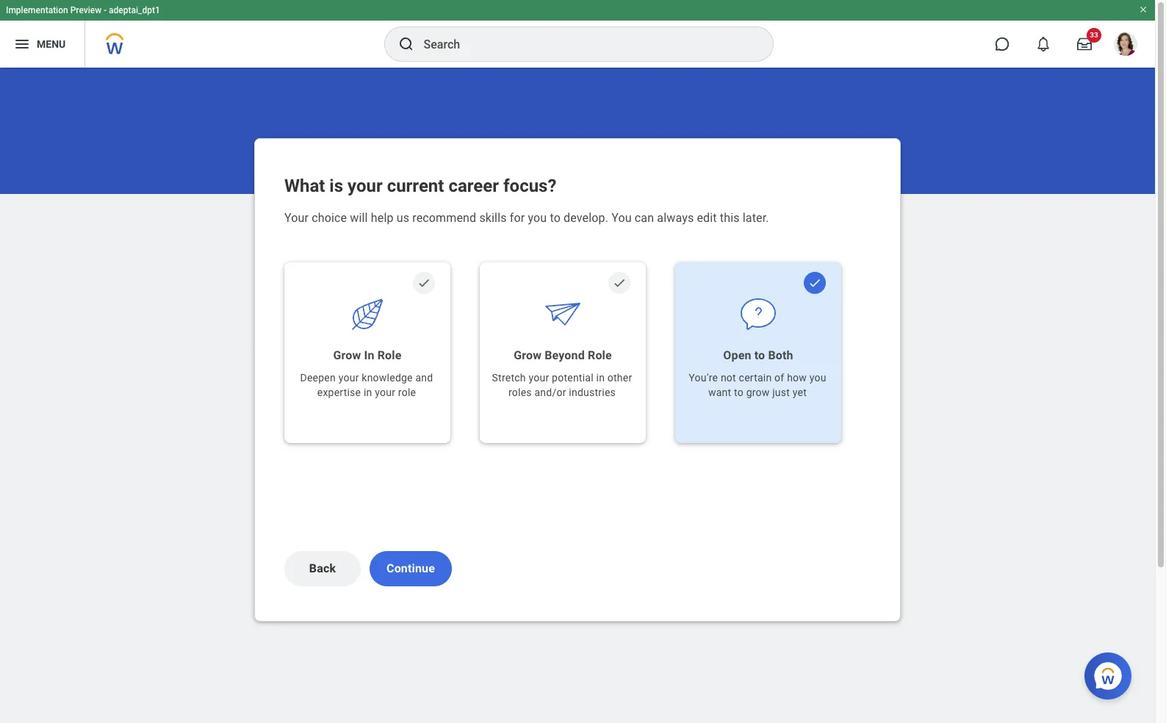 Task type: describe. For each thing, give the bounding box(es) containing it.
and
[[416, 372, 433, 384]]

roles
[[508, 387, 532, 398]]

in inside stretch your potential in other roles and/or industries
[[596, 372, 605, 384]]

and/or
[[535, 387, 566, 398]]

close environment banner image
[[1139, 5, 1148, 14]]

back
[[309, 561, 336, 575]]

career
[[449, 176, 499, 196]]

will
[[350, 211, 368, 225]]

adeptai_dpt1
[[109, 5, 160, 15]]

your
[[284, 211, 309, 225]]

you're not certain of how you want to grow just yet
[[689, 372, 826, 398]]

you inside you're not certain of how you want to grow just yet
[[810, 372, 826, 384]]

grow beyond role
[[514, 348, 612, 362]]

open to both
[[723, 348, 793, 362]]

search image
[[397, 35, 415, 53]]

both
[[768, 348, 793, 362]]

knowledge
[[362, 372, 413, 384]]

grow for grow in role
[[333, 348, 361, 362]]

develop.
[[564, 211, 608, 225]]

certain
[[739, 372, 772, 384]]

0 vertical spatial you
[[528, 211, 547, 225]]

your up expertise
[[339, 372, 359, 384]]

what is your current career focus?
[[284, 176, 557, 196]]

edit
[[697, 211, 717, 225]]

potential
[[552, 372, 594, 384]]

menu button
[[0, 21, 85, 68]]

deepen your knowledge and expertise in your role
[[300, 372, 433, 398]]

current
[[387, 176, 444, 196]]

open
[[723, 348, 751, 362]]

want
[[708, 387, 731, 398]]

for
[[510, 211, 525, 225]]

what
[[284, 176, 325, 196]]

1 vertical spatial to
[[754, 348, 765, 362]]

how
[[787, 372, 807, 384]]

role for grow in role
[[377, 348, 402, 362]]

profile logan mcneil image
[[1114, 32, 1138, 59]]

continue button
[[370, 551, 452, 586]]

choice
[[312, 211, 347, 225]]

notifications large image
[[1036, 37, 1051, 51]]

implementation preview -   adeptai_dpt1
[[6, 5, 160, 15]]



Task type: locate. For each thing, give the bounding box(es) containing it.
stretch
[[492, 372, 526, 384]]

1 horizontal spatial in
[[596, 372, 605, 384]]

you right "how"
[[810, 372, 826, 384]]

in
[[364, 348, 374, 362]]

1 horizontal spatial role
[[588, 348, 612, 362]]

us
[[397, 211, 409, 225]]

0 horizontal spatial to
[[550, 211, 561, 225]]

2 role from the left
[[588, 348, 612, 362]]

you right for
[[528, 211, 547, 225]]

your
[[348, 176, 383, 196], [339, 372, 359, 384], [529, 372, 549, 384], [375, 387, 395, 398]]

not
[[721, 372, 736, 384]]

role
[[398, 387, 416, 398]]

2 vertical spatial to
[[734, 387, 744, 398]]

0 horizontal spatial in
[[364, 387, 372, 398]]

yet
[[793, 387, 807, 398]]

industries
[[569, 387, 616, 398]]

this
[[720, 211, 740, 225]]

1 grow from the left
[[333, 348, 361, 362]]

2 horizontal spatial to
[[754, 348, 765, 362]]

2 check image from the left
[[808, 276, 822, 290]]

your up and/or
[[529, 372, 549, 384]]

1 horizontal spatial to
[[734, 387, 744, 398]]

to left develop.
[[550, 211, 561, 225]]

2 grow from the left
[[514, 348, 542, 362]]

your down "knowledge"
[[375, 387, 395, 398]]

1 horizontal spatial check image
[[808, 276, 822, 290]]

0 vertical spatial in
[[596, 372, 605, 384]]

expertise
[[317, 387, 361, 398]]

check image
[[417, 276, 431, 290], [808, 276, 822, 290]]

role up other
[[588, 348, 612, 362]]

to
[[550, 211, 561, 225], [754, 348, 765, 362], [734, 387, 744, 398]]

grow up stretch
[[514, 348, 542, 362]]

deepen
[[300, 372, 336, 384]]

role
[[377, 348, 402, 362], [588, 348, 612, 362]]

grow in role
[[333, 348, 402, 362]]

grow for grow beyond role
[[514, 348, 542, 362]]

your inside stretch your potential in other roles and/or industries
[[529, 372, 549, 384]]

skills
[[479, 211, 507, 225]]

of
[[775, 372, 784, 384]]

always
[[657, 211, 694, 225]]

you
[[528, 211, 547, 225], [810, 372, 826, 384]]

1 vertical spatial in
[[364, 387, 372, 398]]

grow
[[333, 348, 361, 362], [514, 348, 542, 362]]

to left 'both'
[[754, 348, 765, 362]]

0 horizontal spatial role
[[377, 348, 402, 362]]

1 role from the left
[[377, 348, 402, 362]]

recommend
[[412, 211, 476, 225]]

in
[[596, 372, 605, 384], [364, 387, 372, 398]]

Search Workday  search field
[[424, 28, 743, 60]]

grow
[[746, 387, 770, 398]]

1 vertical spatial you
[[810, 372, 826, 384]]

later.
[[743, 211, 769, 225]]

in inside deepen your knowledge and expertise in your role
[[364, 387, 372, 398]]

0 vertical spatial to
[[550, 211, 561, 225]]

you
[[611, 211, 632, 225]]

check image for grow in role
[[417, 276, 431, 290]]

check image for open to both
[[808, 276, 822, 290]]

check image
[[613, 276, 626, 290]]

your choice will help us recommend skills for you to develop. you can always edit this later.
[[284, 211, 769, 225]]

stretch your potential in other roles and/or industries
[[492, 372, 632, 398]]

beyond
[[545, 348, 585, 362]]

-
[[104, 5, 107, 15]]

role right in
[[377, 348, 402, 362]]

0 horizontal spatial check image
[[417, 276, 431, 290]]

1 horizontal spatial you
[[810, 372, 826, 384]]

preview
[[70, 5, 102, 15]]

in down "knowledge"
[[364, 387, 372, 398]]

just
[[773, 387, 790, 398]]

you're
[[689, 372, 718, 384]]

to inside you're not certain of how you want to grow just yet
[[734, 387, 744, 398]]

other
[[608, 372, 632, 384]]

1 horizontal spatial grow
[[514, 348, 542, 362]]

menu
[[37, 38, 66, 50]]

is
[[329, 176, 343, 196]]

back button
[[284, 551, 361, 586]]

implementation
[[6, 5, 68, 15]]

help
[[371, 211, 394, 225]]

justify image
[[13, 35, 31, 53]]

inbox large image
[[1077, 37, 1092, 51]]

menu banner
[[0, 0, 1155, 68]]

role for grow beyond role
[[588, 348, 612, 362]]

1 check image from the left
[[417, 276, 431, 290]]

to down not
[[734, 387, 744, 398]]

0 horizontal spatial you
[[528, 211, 547, 225]]

continue
[[387, 561, 435, 575]]

in up the industries
[[596, 372, 605, 384]]

can
[[635, 211, 654, 225]]

33 button
[[1068, 28, 1102, 60]]

33
[[1090, 31, 1098, 39]]

focus?
[[503, 176, 557, 196]]

grow left in
[[333, 348, 361, 362]]

your right is
[[348, 176, 383, 196]]

0 horizontal spatial grow
[[333, 348, 361, 362]]



Task type: vqa. For each thing, say whether or not it's contained in the screenshot.
Stretch
yes



